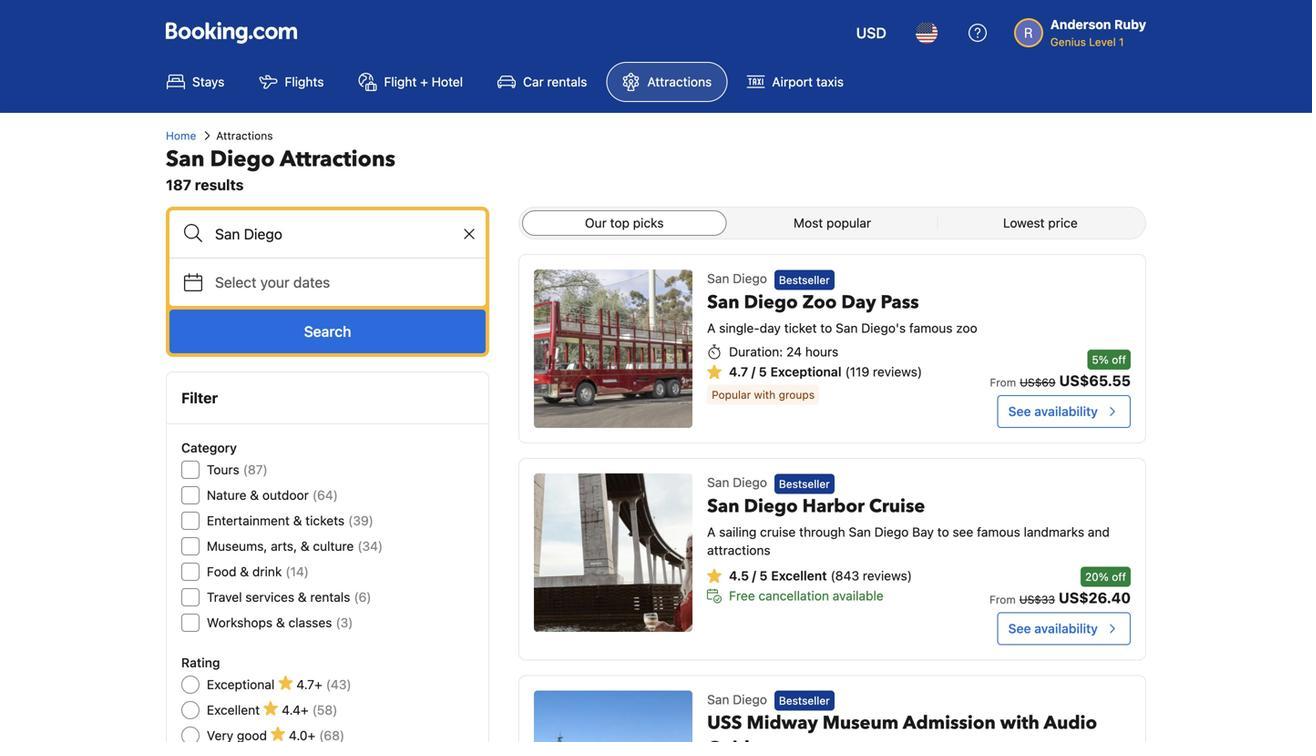 Task type: describe. For each thing, give the bounding box(es) containing it.
lowest price
[[1003, 216, 1078, 231]]

5 for 4.5 / 5
[[760, 569, 768, 584]]

flights
[[285, 74, 324, 89]]

& for classes
[[276, 616, 285, 631]]

& for tickets
[[293, 514, 302, 529]]

select your dates
[[215, 274, 330, 291]]

(3)
[[336, 616, 353, 631]]

see for san diego zoo day pass
[[1008, 404, 1031, 419]]

san diego harbor cruise image
[[534, 474, 693, 632]]

search
[[304, 323, 351, 340]]

results
[[195, 176, 244, 194]]

taxis
[[816, 74, 844, 89]]

Where are you going? search field
[[170, 211, 486, 258]]

san diego for san diego harbor cruise
[[707, 475, 767, 490]]

audio
[[1044, 711, 1097, 736]]

from for san diego harbor cruise
[[990, 594, 1016, 606]]

4.7
[[729, 364, 748, 379]]

our
[[585, 216, 607, 231]]

museum
[[823, 711, 899, 736]]

filter
[[181, 390, 218, 407]]

availability for san diego harbor cruise
[[1035, 621, 1098, 636]]

most popular
[[794, 216, 871, 231]]

available
[[833, 589, 884, 604]]

(34)
[[357, 539, 383, 554]]

0 vertical spatial rentals
[[547, 74, 587, 89]]

diego up sailing
[[733, 475, 767, 490]]

duration:
[[729, 344, 783, 359]]

your
[[260, 274, 290, 291]]

flight
[[384, 74, 417, 89]]

airport taxis link
[[731, 62, 859, 102]]

select
[[215, 274, 257, 291]]

to inside 'san diego harbor cruise a sailing cruise through san diego bay to see famous landmarks and attractions'
[[937, 525, 949, 540]]

5 for 4.7 / 5
[[759, 364, 767, 379]]

workshops
[[207, 616, 273, 631]]

free cancellation available
[[729, 589, 884, 604]]

your account menu anderson ruby genius level 1 element
[[1014, 8, 1154, 50]]

usd
[[856, 24, 887, 41]]

genius
[[1051, 36, 1086, 48]]

popular with groups
[[712, 389, 815, 401]]

see
[[953, 525, 974, 540]]

diego inside san diego attractions 187 results
[[210, 144, 275, 175]]

classes
[[288, 616, 332, 631]]

diego inside san diego zoo day pass a single-day ticket to san diego's famous zoo
[[744, 290, 798, 315]]

4.7 / 5 exceptional (119 reviews)
[[729, 364, 922, 379]]

4.4+
[[282, 703, 309, 718]]

from for san diego zoo day pass
[[990, 376, 1016, 389]]

20% off
[[1085, 571, 1126, 584]]

lowest
[[1003, 216, 1045, 231]]

187
[[166, 176, 191, 194]]

outdoor
[[262, 488, 309, 503]]

tours
[[207, 463, 239, 478]]

4.5
[[729, 569, 749, 584]]

san diego harbor cruise a sailing cruise through san diego bay to see famous landmarks and attractions
[[707, 494, 1110, 558]]

price
[[1048, 216, 1078, 231]]

(6)
[[354, 590, 371, 605]]

rating
[[181, 656, 220, 671]]

nature & outdoor (64)
[[207, 488, 338, 503]]

arts,
[[271, 539, 297, 554]]

car rentals link
[[482, 62, 603, 102]]

bestseller for zoo
[[779, 274, 830, 286]]

uss midway museum admission with audio guide
[[707, 711, 1097, 743]]

4.4+ (58)
[[282, 703, 338, 718]]

(843
[[831, 569, 859, 584]]

entertainment & tickets (39)
[[207, 514, 374, 529]]

uss midway museum admission with audio guide image
[[534, 691, 693, 743]]

anderson
[[1051, 17, 1111, 32]]

us$69
[[1020, 376, 1056, 389]]

to inside san diego zoo day pass a single-day ticket to san diego's famous zoo
[[820, 321, 832, 336]]

(64)
[[312, 488, 338, 503]]

travel services & rentals (6)
[[207, 590, 371, 605]]

most
[[794, 216, 823, 231]]

museums, arts, & culture (34)
[[207, 539, 383, 554]]

drink
[[252, 565, 282, 580]]

entertainment
[[207, 514, 290, 529]]

a inside san diego zoo day pass a single-day ticket to san diego's famous zoo
[[707, 321, 716, 336]]

see availability for san diego zoo day pass
[[1008, 404, 1098, 419]]

ticket
[[784, 321, 817, 336]]

+
[[420, 74, 428, 89]]

flights link
[[244, 62, 339, 102]]

hours
[[805, 344, 839, 359]]

airport taxis
[[772, 74, 844, 89]]

services
[[245, 590, 294, 605]]

4.7+
[[296, 678, 322, 693]]

car
[[523, 74, 544, 89]]

booking.com image
[[166, 22, 297, 44]]

reviews) for (119 reviews)
[[873, 364, 922, 379]]

nature
[[207, 488, 247, 503]]

anderson ruby genius level 1
[[1051, 17, 1146, 48]]

food
[[207, 565, 237, 580]]

with inside the 'uss midway museum admission with audio guide'
[[1000, 711, 1040, 736]]

sailing
[[719, 525, 757, 540]]

from us$69 us$65.55
[[990, 372, 1131, 390]]

see availability for san diego harbor cruise
[[1008, 621, 1098, 636]]

cancellation
[[759, 589, 829, 604]]

(43)
[[326, 678, 351, 693]]

our top picks
[[585, 216, 664, 231]]

20%
[[1085, 571, 1109, 584]]

0 horizontal spatial with
[[754, 389, 776, 401]]

cruise
[[869, 494, 925, 519]]

(119
[[845, 364, 870, 379]]

(87)
[[243, 463, 268, 478]]



Task type: vqa. For each thing, say whether or not it's contained in the screenshot.
Uttar Pradesh link
no



Task type: locate. For each thing, give the bounding box(es) containing it.
2 horizontal spatial attractions
[[647, 74, 712, 89]]

category
[[181, 441, 237, 456]]

1 vertical spatial availability
[[1035, 621, 1098, 636]]

picks
[[633, 216, 664, 231]]

off for san diego harbor cruise
[[1112, 571, 1126, 584]]

2 from from the top
[[990, 594, 1016, 606]]

1 vertical spatial famous
[[977, 525, 1020, 540]]

0 vertical spatial off
[[1112, 354, 1126, 366]]

0 vertical spatial from
[[990, 376, 1016, 389]]

famous left zoo
[[909, 321, 953, 336]]

famous
[[909, 321, 953, 336], [977, 525, 1020, 540]]

diego up the day on the right
[[744, 290, 798, 315]]

/ right 4.5
[[752, 569, 756, 584]]

1 vertical spatial see
[[1008, 621, 1031, 636]]

single-
[[719, 321, 760, 336]]

day
[[842, 290, 876, 315]]

admission
[[903, 711, 996, 736]]

airport
[[772, 74, 813, 89]]

san diego for uss midway museum admission with audio guide
[[707, 692, 767, 707]]

1 vertical spatial 5
[[760, 569, 768, 584]]

hotel
[[432, 74, 463, 89]]

/ for 4.7
[[752, 364, 756, 379]]

0 horizontal spatial exceptional
[[207, 678, 275, 693]]

from inside from us$33 us$26.40
[[990, 594, 1016, 606]]

cruise
[[760, 525, 796, 540]]

rentals
[[547, 74, 587, 89], [310, 590, 350, 605]]

excellent up cancellation
[[771, 569, 827, 584]]

2 vertical spatial san diego
[[707, 692, 767, 707]]

1 horizontal spatial to
[[937, 525, 949, 540]]

1 see from the top
[[1008, 404, 1031, 419]]

1 horizontal spatial with
[[1000, 711, 1040, 736]]

& right arts,
[[301, 539, 310, 554]]

1 vertical spatial off
[[1112, 571, 1126, 584]]

1 horizontal spatial rentals
[[547, 74, 587, 89]]

tours (87)
[[207, 463, 268, 478]]

2 san diego from the top
[[707, 475, 767, 490]]

1 vertical spatial rentals
[[310, 590, 350, 605]]

1 vertical spatial with
[[1000, 711, 1040, 736]]

availability down from us$69 us$65.55
[[1035, 404, 1098, 419]]

1 vertical spatial /
[[752, 569, 756, 584]]

0 vertical spatial attractions
[[647, 74, 712, 89]]

san diego up single-
[[707, 271, 767, 286]]

bestseller up midway in the bottom of the page
[[779, 695, 830, 708]]

bestseller up harbor
[[779, 478, 830, 491]]

0 vertical spatial /
[[752, 364, 756, 379]]

harbor
[[803, 494, 865, 519]]

2 bestseller from the top
[[779, 478, 830, 491]]

famous inside san diego zoo day pass a single-day ticket to san diego's famous zoo
[[909, 321, 953, 336]]

0 horizontal spatial attractions
[[216, 129, 273, 142]]

3 bestseller from the top
[[779, 695, 830, 708]]

1 bestseller from the top
[[779, 274, 830, 286]]

bestseller up the zoo
[[779, 274, 830, 286]]

2 availability from the top
[[1035, 621, 1098, 636]]

tickets
[[306, 514, 345, 529]]

1 vertical spatial exceptional
[[207, 678, 275, 693]]

1 vertical spatial excellent
[[207, 703, 260, 718]]

with left "audio"
[[1000, 711, 1040, 736]]

diego
[[210, 144, 275, 175], [733, 271, 767, 286], [744, 290, 798, 315], [733, 475, 767, 490], [744, 494, 798, 519], [875, 525, 909, 540], [733, 692, 767, 707]]

2 vertical spatial bestseller
[[779, 695, 830, 708]]

excellent
[[771, 569, 827, 584], [207, 703, 260, 718]]

0 vertical spatial availability
[[1035, 404, 1098, 419]]

5 down duration:
[[759, 364, 767, 379]]

a
[[707, 321, 716, 336], [707, 525, 716, 540]]

0 horizontal spatial to
[[820, 321, 832, 336]]

with left groups
[[754, 389, 776, 401]]

0 horizontal spatial excellent
[[207, 703, 260, 718]]

see down the us$69
[[1008, 404, 1031, 419]]

0 vertical spatial with
[[754, 389, 776, 401]]

bestseller for harbor
[[779, 478, 830, 491]]

see down the us$33
[[1008, 621, 1031, 636]]

off right 5%
[[1112, 354, 1126, 366]]

culture
[[313, 539, 354, 554]]

us$65.55
[[1059, 372, 1131, 390]]

see for san diego harbor cruise
[[1008, 621, 1031, 636]]

flight + hotel
[[384, 74, 463, 89]]

diego up uss
[[733, 692, 767, 707]]

popular
[[827, 216, 871, 231]]

san diego for san diego zoo day pass
[[707, 271, 767, 286]]

exceptional down 24
[[771, 364, 842, 379]]

attractions inside san diego attractions 187 results
[[280, 144, 395, 175]]

bestseller
[[779, 274, 830, 286], [779, 478, 830, 491], [779, 695, 830, 708]]

&
[[250, 488, 259, 503], [293, 514, 302, 529], [301, 539, 310, 554], [240, 565, 249, 580], [298, 590, 307, 605], [276, 616, 285, 631]]

& for drink
[[240, 565, 249, 580]]

duration: 24 hours
[[729, 344, 839, 359]]

/ right 4.7
[[752, 364, 756, 379]]

24
[[787, 344, 802, 359]]

see availability down from us$33 us$26.40
[[1008, 621, 1098, 636]]

diego up results
[[210, 144, 275, 175]]

exceptional
[[771, 364, 842, 379], [207, 678, 275, 693]]

4.5 / 5 excellent (843 reviews)
[[729, 569, 912, 584]]

reviews) for (843 reviews)
[[863, 569, 912, 584]]

1 vertical spatial attractions
[[216, 129, 273, 142]]

reviews) right (119 on the right
[[873, 364, 922, 379]]

car rentals
[[523, 74, 587, 89]]

1 off from the top
[[1112, 354, 1126, 366]]

a left sailing
[[707, 525, 716, 540]]

5 right 4.5
[[760, 569, 768, 584]]

1 vertical spatial see availability
[[1008, 621, 1098, 636]]

& down travel services & rentals (6)
[[276, 616, 285, 631]]

from left the us$33
[[990, 594, 1016, 606]]

0 vertical spatial reviews)
[[873, 364, 922, 379]]

0 horizontal spatial famous
[[909, 321, 953, 336]]

diego up single-
[[733, 271, 767, 286]]

0 vertical spatial see availability
[[1008, 404, 1098, 419]]

1 vertical spatial bestseller
[[779, 478, 830, 491]]

groups
[[779, 389, 815, 401]]

see availability
[[1008, 404, 1098, 419], [1008, 621, 1098, 636]]

0 horizontal spatial rentals
[[310, 590, 350, 605]]

1 horizontal spatial excellent
[[771, 569, 827, 584]]

usd button
[[845, 11, 897, 55]]

(14)
[[286, 565, 309, 580]]

2 off from the top
[[1112, 571, 1126, 584]]

search button
[[170, 310, 486, 354]]

1 see availability from the top
[[1008, 404, 1098, 419]]

san diego zoo day pass image
[[534, 270, 693, 428]]

through
[[799, 525, 845, 540]]

see
[[1008, 404, 1031, 419], [1008, 621, 1031, 636]]

1 a from the top
[[707, 321, 716, 336]]

famous inside 'san diego harbor cruise a sailing cruise through san diego bay to see famous landmarks and attractions'
[[977, 525, 1020, 540]]

1
[[1119, 36, 1124, 48]]

food & drink (14)
[[207, 565, 309, 580]]

1 vertical spatial a
[[707, 525, 716, 540]]

san diego
[[707, 271, 767, 286], [707, 475, 767, 490], [707, 692, 767, 707]]

diego up cruise
[[744, 494, 798, 519]]

/ for 4.5
[[752, 569, 756, 584]]

level
[[1089, 36, 1116, 48]]

dates
[[293, 274, 330, 291]]

1 horizontal spatial famous
[[977, 525, 1020, 540]]

availability down from us$33 us$26.40
[[1035, 621, 1098, 636]]

0 vertical spatial 5
[[759, 364, 767, 379]]

1 vertical spatial to
[[937, 525, 949, 540]]

& for outdoor
[[250, 488, 259, 503]]

1 availability from the top
[[1035, 404, 1098, 419]]

1 vertical spatial from
[[990, 594, 1016, 606]]

& left the drink
[[240, 565, 249, 580]]

from left the us$69
[[990, 376, 1016, 389]]

zoo
[[956, 321, 978, 336]]

0 vertical spatial famous
[[909, 321, 953, 336]]

0 vertical spatial san diego
[[707, 271, 767, 286]]

2 see from the top
[[1008, 621, 1031, 636]]

us$26.40
[[1059, 589, 1131, 607]]

diego's
[[861, 321, 906, 336]]

1 vertical spatial reviews)
[[863, 569, 912, 584]]

attractions
[[707, 543, 771, 558]]

from
[[990, 376, 1016, 389], [990, 594, 1016, 606]]

workshops & classes (3)
[[207, 616, 353, 631]]

home link
[[166, 128, 196, 144]]

/
[[752, 364, 756, 379], [752, 569, 756, 584]]

san
[[166, 144, 205, 175], [707, 271, 729, 286], [707, 290, 740, 315], [836, 321, 858, 336], [707, 475, 729, 490], [707, 494, 740, 519], [849, 525, 871, 540], [707, 692, 729, 707]]

3 san diego from the top
[[707, 692, 767, 707]]

a left single-
[[707, 321, 716, 336]]

from us$33 us$26.40
[[990, 589, 1131, 607]]

stays
[[192, 74, 225, 89]]

0 vertical spatial to
[[820, 321, 832, 336]]

reviews) up available
[[863, 569, 912, 584]]

ruby
[[1114, 17, 1146, 32]]

1 from from the top
[[990, 376, 1016, 389]]

san diego up uss
[[707, 692, 767, 707]]

0 vertical spatial bestseller
[[779, 274, 830, 286]]

to left 'see'
[[937, 525, 949, 540]]

san inside san diego attractions 187 results
[[166, 144, 205, 175]]

& up museums, arts, & culture (34) at bottom
[[293, 514, 302, 529]]

museums,
[[207, 539, 267, 554]]

2 see availability from the top
[[1008, 621, 1098, 636]]

travel
[[207, 590, 242, 605]]

a inside 'san diego harbor cruise a sailing cruise through san diego bay to see famous landmarks and attractions'
[[707, 525, 716, 540]]

excellent down rating
[[207, 703, 260, 718]]

availability for san diego zoo day pass
[[1035, 404, 1098, 419]]

& down (87)
[[250, 488, 259, 503]]

home
[[166, 129, 196, 142]]

flight + hotel link
[[343, 62, 479, 102]]

diego down the cruise
[[875, 525, 909, 540]]

from inside from us$69 us$65.55
[[990, 376, 1016, 389]]

4.7+ (43)
[[296, 678, 351, 693]]

midway
[[747, 711, 818, 736]]

see availability down from us$69 us$65.55
[[1008, 404, 1098, 419]]

& down the '(14)'
[[298, 590, 307, 605]]

to up hours
[[820, 321, 832, 336]]

2 vertical spatial attractions
[[280, 144, 395, 175]]

1 san diego from the top
[[707, 271, 767, 286]]

rentals right car
[[547, 74, 587, 89]]

san diego up sailing
[[707, 475, 767, 490]]

famous right 'see'
[[977, 525, 1020, 540]]

1 horizontal spatial exceptional
[[771, 364, 842, 379]]

stays link
[[151, 62, 240, 102]]

1 horizontal spatial attractions
[[280, 144, 395, 175]]

0 vertical spatial exceptional
[[771, 364, 842, 379]]

1 vertical spatial san diego
[[707, 475, 767, 490]]

off
[[1112, 354, 1126, 366], [1112, 571, 1126, 584]]

0 vertical spatial excellent
[[771, 569, 827, 584]]

0 vertical spatial a
[[707, 321, 716, 336]]

5%
[[1092, 354, 1109, 366]]

0 vertical spatial see
[[1008, 404, 1031, 419]]

pass
[[881, 290, 919, 315]]

off right 20%
[[1112, 571, 1126, 584]]

off for san diego zoo day pass
[[1112, 354, 1126, 366]]

exceptional down rating
[[207, 678, 275, 693]]

2 a from the top
[[707, 525, 716, 540]]

rentals up (3)
[[310, 590, 350, 605]]

and
[[1088, 525, 1110, 540]]

landmarks
[[1024, 525, 1085, 540]]



